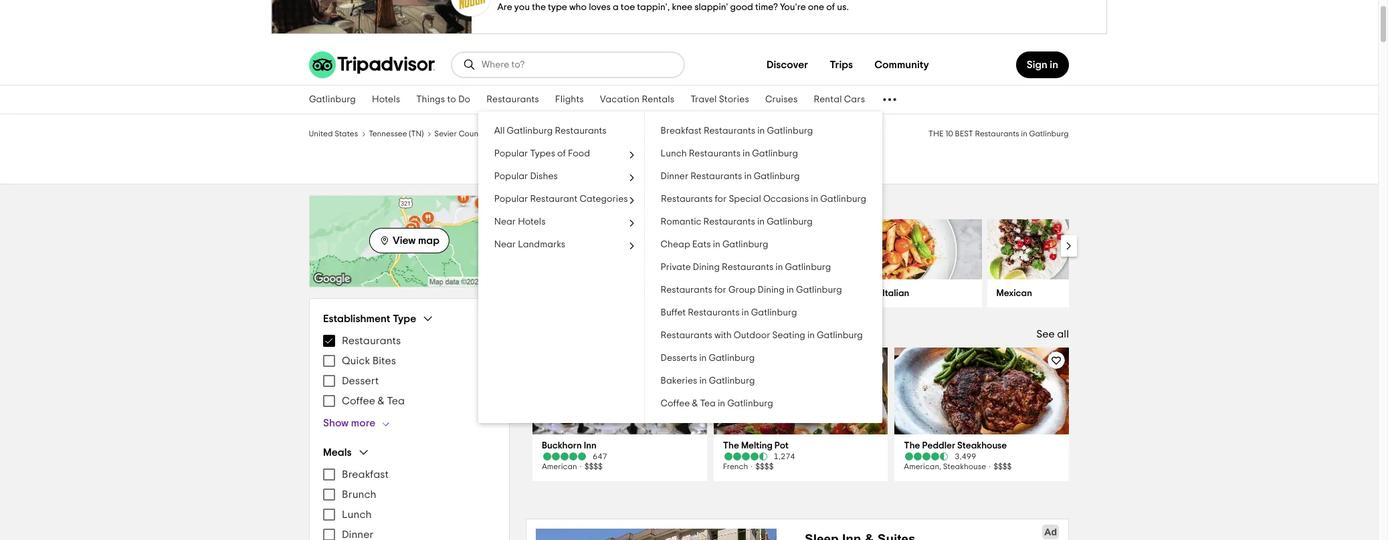 Task type: locate. For each thing, give the bounding box(es) containing it.
restaurants down the steakhouse link in the bottom of the page
[[688, 308, 740, 318]]

tea down bakeries in gatlinburg
[[700, 399, 716, 409]]

coffee down bakeries on the bottom of the page
[[661, 399, 690, 409]]

2 popular from the top
[[495, 172, 528, 181]]

sign
[[1027, 60, 1048, 70]]

group containing meals
[[323, 446, 496, 541]]

1 vertical spatial dining
[[758, 286, 785, 295]]

dishes
[[531, 172, 558, 181]]

restaurants up lunch restaurants in gatlinburg
[[704, 126, 756, 136]]

popular inside button
[[495, 149, 528, 159]]

discover
[[767, 60, 808, 70]]

2 menu from the top
[[323, 465, 496, 541]]

mexican
[[997, 289, 1032, 298]]

$$$$ for buckhorn inn
[[585, 463, 603, 471]]

sign in link
[[1016, 52, 1069, 78]]

gatlinburg link down "restaurants" "link"
[[496, 128, 536, 138]]

0 vertical spatial dining
[[693, 263, 720, 272]]

romantic
[[661, 217, 702, 227]]

vacation rentals
[[600, 95, 675, 104]]

0 vertical spatial group
[[323, 312, 496, 430]]

for left special on the top right of page
[[715, 195, 727, 204]]

sign in
[[1027, 60, 1058, 70]]

1 horizontal spatial coffee
[[661, 399, 690, 409]]

popular
[[495, 149, 528, 159], [495, 172, 528, 181], [495, 195, 528, 204]]

1 horizontal spatial the
[[904, 442, 920, 451]]

for for group
[[715, 286, 727, 295]]

1 vertical spatial lunch
[[342, 510, 372, 521]]

restaurants down vacation
[[588, 130, 632, 138]]

dining inside "link"
[[693, 263, 720, 272]]

steakhouse down 3,499 on the bottom right of the page
[[943, 463, 986, 471]]

0 vertical spatial popular
[[495, 149, 528, 159]]

food right by
[[689, 197, 726, 213]]

0 vertical spatial for
[[715, 195, 727, 204]]

restaurants down lunch restaurants in gatlinburg
[[691, 172, 743, 181]]

for left group
[[715, 286, 727, 295]]

buckhorn
[[542, 442, 582, 451]]

2 group from the top
[[323, 446, 496, 541]]

bites
[[372, 356, 396, 367]]

near inside "button"
[[495, 217, 516, 227]]

food inside button
[[568, 149, 591, 159]]

the
[[723, 442, 739, 451], [904, 442, 920, 451]]

the 10  best restaurants in gatlinburg
[[929, 130, 1069, 138]]

dinner restaurants in gatlinburg
[[661, 172, 800, 181]]

lunch for lunch restaurants in gatlinburg
[[661, 149, 687, 159]]

1 vertical spatial group
[[323, 446, 496, 541]]

food for browse gatlinburg by food
[[689, 197, 726, 213]]

breakfast for breakfast restaurants in gatlinburg
[[661, 126, 702, 136]]

romantic restaurants in gatlinburg link
[[645, 211, 883, 234]]

1 horizontal spatial hotels
[[518, 217, 546, 227]]

gatlinburg
[[309, 95, 356, 104], [507, 126, 553, 136], [767, 126, 813, 136], [496, 130, 536, 138], [547, 130, 586, 138], [1030, 130, 1069, 138], [753, 149, 799, 159], [708, 152, 812, 173], [754, 172, 800, 181], [821, 195, 867, 204], [586, 197, 664, 213], [767, 217, 813, 227], [723, 240, 769, 250], [786, 263, 832, 272], [797, 286, 843, 295], [752, 308, 798, 318], [817, 331, 863, 341], [709, 354, 755, 363], [709, 377, 755, 386], [728, 399, 774, 409]]

2 near from the top
[[495, 240, 516, 250]]

cars
[[844, 95, 865, 104]]

1 horizontal spatial lunch
[[661, 149, 687, 159]]

1 vertical spatial food
[[689, 197, 726, 213]]

restaurants up "categories"
[[566, 152, 682, 173]]

breakfast inside 'breakfast restaurants in gatlinburg' link
[[661, 126, 702, 136]]

& down dessert
[[378, 396, 385, 407]]

0 horizontal spatial dining
[[693, 263, 720, 272]]

popular types of food button
[[479, 143, 644, 165]]

menu
[[323, 331, 496, 411], [323, 465, 496, 541]]

browse
[[531, 197, 583, 213]]

restaurants for group dining in gatlinburg
[[661, 286, 843, 295]]

buffet restaurants in gatlinburg link
[[645, 302, 883, 325]]

lunch inside group
[[342, 510, 372, 521]]

& down bakeries in gatlinburg
[[692, 399, 698, 409]]

1 vertical spatial steakhouse
[[958, 442, 1007, 451]]

near for near landmarks
[[495, 240, 516, 250]]

group
[[323, 312, 496, 430], [323, 446, 496, 541]]

type
[[393, 313, 416, 324]]

united states
[[309, 130, 358, 138]]

meals
[[323, 447, 352, 458]]

$$$$ down melting at the bottom right of page
[[756, 463, 774, 471]]

10
[[946, 130, 954, 138]]

steakhouse up buffet
[[655, 289, 704, 298]]

food right of
[[568, 149, 591, 159]]

0 vertical spatial lunch
[[661, 149, 687, 159]]

restaurants up all
[[487, 95, 539, 104]]

1 horizontal spatial dining
[[758, 286, 785, 295]]

the for the melting pot
[[723, 442, 739, 451]]

0 vertical spatial near
[[495, 217, 516, 227]]

0 vertical spatial breakfast
[[661, 126, 702, 136]]

italian
[[883, 289, 909, 298]]

1 menu from the top
[[323, 331, 496, 411]]

near down the near hotels
[[495, 240, 516, 250]]

dinner
[[661, 172, 689, 181]]

1 group from the top
[[323, 312, 496, 430]]

2 horizontal spatial $$$$
[[994, 463, 1012, 471]]

romantic restaurants in gatlinburg
[[661, 217, 813, 227]]

1 vertical spatial for
[[715, 286, 727, 295]]

restaurants
[[487, 95, 539, 104], [555, 126, 607, 136], [704, 126, 756, 136], [588, 130, 632, 138], [976, 130, 1020, 138], [689, 149, 741, 159], [566, 152, 682, 173], [691, 172, 743, 181], [661, 195, 713, 204], [704, 217, 756, 227], [722, 263, 774, 272], [661, 286, 713, 295], [688, 308, 740, 318], [661, 331, 713, 341], [342, 336, 401, 347]]

lunch
[[661, 149, 687, 159], [342, 510, 372, 521]]

restaurants up the dinner restaurants in gatlinburg on the top of page
[[689, 149, 741, 159]]

sevier county
[[435, 130, 486, 138]]

quick bites
[[342, 356, 396, 367]]

1 vertical spatial menu
[[323, 465, 496, 541]]

rental
[[814, 95, 842, 104]]

0 vertical spatial food
[[568, 149, 591, 159]]

0 horizontal spatial the
[[723, 442, 739, 451]]

0 horizontal spatial breakfast
[[342, 470, 389, 480]]

american,
[[904, 463, 941, 471]]

seafood link
[[759, 280, 868, 308]]

1 horizontal spatial breakfast
[[661, 126, 702, 136]]

3 $$$$ from the left
[[994, 463, 1012, 471]]

lunch up dinner
[[661, 149, 687, 159]]

buffet restaurants in gatlinburg
[[661, 308, 798, 318]]

cruises link
[[757, 86, 806, 114]]

best
[[955, 130, 974, 138]]

restaurants for group dining in gatlinburg link
[[645, 279, 883, 302]]

1 horizontal spatial food
[[689, 197, 726, 213]]

steakhouse up '3,499' link
[[958, 442, 1007, 451]]

breakfast up restaurants in gatlinburg
[[661, 126, 702, 136]]

1 horizontal spatial $$$$
[[756, 463, 774, 471]]

types
[[531, 149, 556, 159]]

0 horizontal spatial coffee
[[342, 396, 375, 407]]

the up "french"
[[723, 442, 739, 451]]

tennessee
[[369, 130, 408, 138]]

the up american,
[[904, 442, 920, 451]]

coffee & tea
[[342, 396, 405, 407]]

peddler
[[922, 442, 956, 451]]

2 $$$$ from the left
[[756, 463, 774, 471]]

popular up the near hotels
[[495, 195, 528, 204]]

near for near hotels
[[495, 217, 516, 227]]

flights link
[[547, 86, 592, 114]]

hotels inside "button"
[[518, 217, 546, 227]]

bakeries in gatlinburg link
[[645, 370, 883, 393]]

1 $$$$ from the left
[[585, 463, 603, 471]]

& inside menu
[[378, 396, 385, 407]]

1 vertical spatial popular
[[495, 172, 528, 181]]

the peddler steakhouse
[[904, 442, 1007, 451]]

1 for from the top
[[715, 195, 727, 204]]

hotels
[[372, 95, 400, 104], [518, 217, 546, 227]]

restaurants for special occasions in gatlinburg link
[[645, 188, 883, 211]]

more
[[351, 418, 376, 429]]

0 horizontal spatial tea
[[387, 396, 405, 407]]

popular for popular dishes
[[495, 172, 528, 181]]

1 vertical spatial hotels
[[518, 217, 546, 227]]

1 horizontal spatial gatlinburg link
[[496, 128, 536, 138]]

menu containing restaurants
[[323, 331, 496, 411]]

1 horizontal spatial &
[[692, 399, 698, 409]]

to
[[447, 95, 456, 104]]

1 the from the left
[[723, 442, 739, 451]]

see all
[[1037, 329, 1069, 340]]

2 vertical spatial popular
[[495, 195, 528, 204]]

dining down eats
[[693, 263, 720, 272]]

hotels up "near landmarks"
[[518, 217, 546, 227]]

tea for coffee & tea in gatlinburg
[[700, 399, 716, 409]]

breakfast up the brunch
[[342, 470, 389, 480]]

coffee down dessert
[[342, 396, 375, 407]]

the peddler steakhouse link
[[904, 440, 1060, 452]]

restaurants up romantic
[[661, 195, 713, 204]]

gatlinburg link up united states link on the left
[[301, 86, 364, 114]]

breakfast
[[661, 126, 702, 136], [342, 470, 389, 480]]

restaurants down private
[[661, 286, 713, 295]]

1 vertical spatial near
[[495, 240, 516, 250]]

1 vertical spatial gatlinburg link
[[496, 128, 536, 138]]

1 popular from the top
[[495, 149, 528, 159]]

hotels up the tennessee
[[372, 95, 400, 104]]

food for popular types of food
[[568, 149, 591, 159]]

the melting pot
[[723, 442, 789, 451]]

private dining restaurants in gatlinburg link
[[645, 256, 883, 279]]

pot
[[775, 442, 789, 451]]

popular restaurant categories button
[[479, 188, 644, 211]]

popular left dishes
[[495, 172, 528, 181]]

2 for from the top
[[715, 286, 727, 295]]

&
[[378, 396, 385, 407], [692, 399, 698, 409]]

for
[[715, 195, 727, 204], [715, 286, 727, 295]]

breakfast restaurants in gatlinburg link
[[645, 120, 883, 143]]

0 vertical spatial gatlinburg link
[[301, 86, 364, 114]]

popular down all
[[495, 149, 528, 159]]

$$$$ for the peddler steakhouse
[[994, 463, 1012, 471]]

3 popular from the top
[[495, 195, 528, 204]]

$$$$ down 4.5 of 5 bubbles. 3,499 reviews element
[[994, 463, 1012, 471]]

tea down bites
[[387, 396, 405, 407]]

advertisement region
[[0, 0, 1378, 34], [526, 519, 1069, 541]]

seating
[[773, 331, 806, 341]]

0 horizontal spatial $$$$
[[585, 463, 603, 471]]

cheap
[[661, 240, 691, 250]]

breakfast inside group
[[342, 470, 389, 480]]

gatlinburg restaurants
[[547, 130, 632, 138]]

coffee & tea in gatlinburg link
[[645, 393, 883, 415]]

county
[[459, 130, 486, 138]]

0 horizontal spatial &
[[378, 396, 385, 407]]

0 vertical spatial hotels
[[372, 95, 400, 104]]

647 link
[[542, 452, 698, 462]]

0 horizontal spatial lunch
[[342, 510, 372, 521]]

None search field
[[452, 53, 684, 77]]

popular types of food
[[495, 149, 591, 159]]

2 the from the left
[[904, 442, 920, 451]]

1 near from the top
[[495, 217, 516, 227]]

3,499 link
[[904, 452, 1060, 462]]

restaurants right best
[[976, 130, 1020, 138]]

0 horizontal spatial food
[[568, 149, 591, 159]]

near up "near landmarks"
[[495, 217, 516, 227]]

$$$$ down 647 in the bottom left of the page
[[585, 463, 603, 471]]

1 vertical spatial breakfast
[[342, 470, 389, 480]]

dining up buffet restaurants in gatlinburg link
[[758, 286, 785, 295]]

french
[[723, 463, 748, 471]]

4.5 of 5 bubbles. 1,274 reviews element
[[723, 452, 879, 462]]

cheap eats in gatlinburg
[[661, 240, 769, 250]]

1 horizontal spatial tea
[[700, 399, 716, 409]]

1 vertical spatial advertisement region
[[526, 519, 1069, 541]]

desserts
[[661, 354, 698, 363]]

0 vertical spatial menu
[[323, 331, 496, 411]]

near inside button
[[495, 240, 516, 250]]

map
[[418, 235, 440, 246]]

lunch down the brunch
[[342, 510, 372, 521]]

things
[[416, 95, 445, 104]]



Task type: vqa. For each thing, say whether or not it's contained in the screenshot.
top "Reviews"
no



Task type: describe. For each thing, give the bounding box(es) containing it.
0 vertical spatial advertisement region
[[0, 0, 1378, 34]]

community button
[[864, 52, 940, 78]]

coffee for coffee & tea
[[342, 396, 375, 407]]

restaurants up "cheap eats in gatlinburg"
[[704, 217, 756, 227]]

restaurants link
[[479, 86, 547, 114]]

community
[[875, 60, 929, 70]]

united
[[309, 130, 333, 138]]

group containing establishment type
[[323, 312, 496, 430]]

restaurants with outdoor seating in gatlinburg link
[[645, 325, 883, 347]]

desserts in gatlinburg
[[661, 354, 755, 363]]

restaurants up desserts at the bottom
[[661, 331, 713, 341]]

american, steakhouse
[[904, 463, 986, 471]]

see
[[1037, 329, 1055, 340]]

search image
[[463, 58, 476, 72]]

vacation rentals link
[[592, 86, 683, 114]]

tennessee (tn) link
[[369, 128, 424, 138]]

view map
[[393, 235, 440, 246]]

view map button
[[369, 228, 450, 253]]

restaurants up restaurants for group dining in gatlinburg
[[722, 263, 774, 272]]

restaurants with outdoor seating in gatlinburg
[[661, 331, 863, 341]]

group
[[729, 286, 756, 295]]

inn
[[584, 442, 597, 451]]

buckhorn inn link
[[542, 440, 698, 452]]

dinner restaurants in gatlinburg link
[[645, 165, 883, 188]]

private
[[661, 263, 691, 272]]

menu containing breakfast
[[323, 465, 496, 541]]

1,274
[[774, 453, 795, 461]]

cruises
[[765, 95, 798, 104]]

popular for popular restaurant categories
[[495, 195, 528, 204]]

show more button
[[323, 417, 397, 430]]

& for coffee & tea
[[378, 396, 385, 407]]

things to do link
[[408, 86, 479, 114]]

popular for popular types of food
[[495, 149, 528, 159]]

states
[[335, 130, 358, 138]]

landmarks
[[518, 240, 566, 250]]

travel stories link
[[683, 86, 757, 114]]

4.5 of 5 bubbles. 3,499 reviews element
[[904, 452, 1060, 462]]

the melting pot link
[[723, 440, 879, 452]]

with
[[715, 331, 732, 341]]

& for coffee & tea in gatlinburg
[[692, 399, 698, 409]]

travel
[[691, 95, 717, 104]]

647
[[593, 453, 607, 461]]

tripadvisor image
[[309, 52, 435, 78]]

lunch restaurants in gatlinburg
[[661, 149, 799, 159]]

show more
[[323, 418, 376, 429]]

coffee & tea in gatlinburg
[[661, 399, 774, 409]]

near hotels button
[[479, 211, 644, 234]]

2 vertical spatial steakhouse
[[943, 463, 986, 471]]

all
[[1057, 329, 1069, 340]]

1,274 link
[[723, 452, 879, 462]]

breakfast restaurants in gatlinburg
[[661, 126, 813, 136]]

seafood
[[769, 289, 805, 298]]

tennessee (tn)
[[369, 130, 424, 138]]

restaurants up of
[[555, 126, 607, 136]]

trips
[[830, 60, 853, 70]]

Search search field
[[482, 59, 673, 71]]

popular dishes button
[[479, 165, 644, 188]]

the for the peddler steakhouse
[[904, 442, 920, 451]]

see all link
[[1037, 329, 1069, 340]]

restaurants up quick bites
[[342, 336, 401, 347]]

eats
[[693, 240, 711, 250]]

desserts in gatlinburg link
[[645, 347, 883, 370]]

do
[[458, 95, 470, 104]]

popular restaurant categories
[[495, 195, 628, 204]]

coffee for coffee & tea in gatlinburg
[[661, 399, 690, 409]]

show
[[323, 418, 349, 429]]

of
[[558, 149, 566, 159]]

lunch for lunch
[[342, 510, 372, 521]]

tea for coffee & tea
[[387, 396, 405, 407]]

discover button
[[756, 52, 819, 78]]

travel stories
[[691, 95, 749, 104]]

all
[[495, 126, 505, 136]]

view
[[393, 235, 416, 246]]

$$$$ for the melting pot
[[756, 463, 774, 471]]

occasions
[[763, 195, 809, 204]]

rental cars
[[814, 95, 865, 104]]

brunch
[[342, 490, 376, 500]]

near landmarks button
[[479, 234, 644, 256]]

3,499
[[955, 453, 976, 461]]

5.0 of 5 bubbles. 647 reviews element
[[542, 452, 698, 462]]

popular dishes
[[495, 172, 558, 181]]

sevier
[[435, 130, 457, 138]]

bakeries in gatlinburg
[[661, 377, 755, 386]]

for for special
[[715, 195, 727, 204]]

italian link
[[873, 280, 982, 308]]

breakfast for breakfast
[[342, 470, 389, 480]]

bakeries
[[661, 377, 698, 386]]

things to do
[[416, 95, 470, 104]]

restaurants in gatlinburg
[[566, 152, 812, 173]]

0 horizontal spatial hotels
[[372, 95, 400, 104]]

browse gatlinburg by food
[[531, 197, 726, 213]]

0 horizontal spatial gatlinburg link
[[301, 86, 364, 114]]

0 vertical spatial steakhouse
[[655, 289, 704, 298]]

near hotels
[[495, 217, 546, 227]]

american
[[542, 463, 577, 471]]

by
[[668, 197, 686, 213]]

near landmarks
[[495, 240, 566, 250]]

flights
[[555, 95, 584, 104]]

restaurant
[[531, 195, 578, 204]]

trips button
[[819, 52, 864, 78]]

rental cars link
[[806, 86, 873, 114]]

melting
[[741, 442, 773, 451]]

private dining restaurants in gatlinburg
[[661, 263, 832, 272]]

vacation
[[600, 95, 640, 104]]



